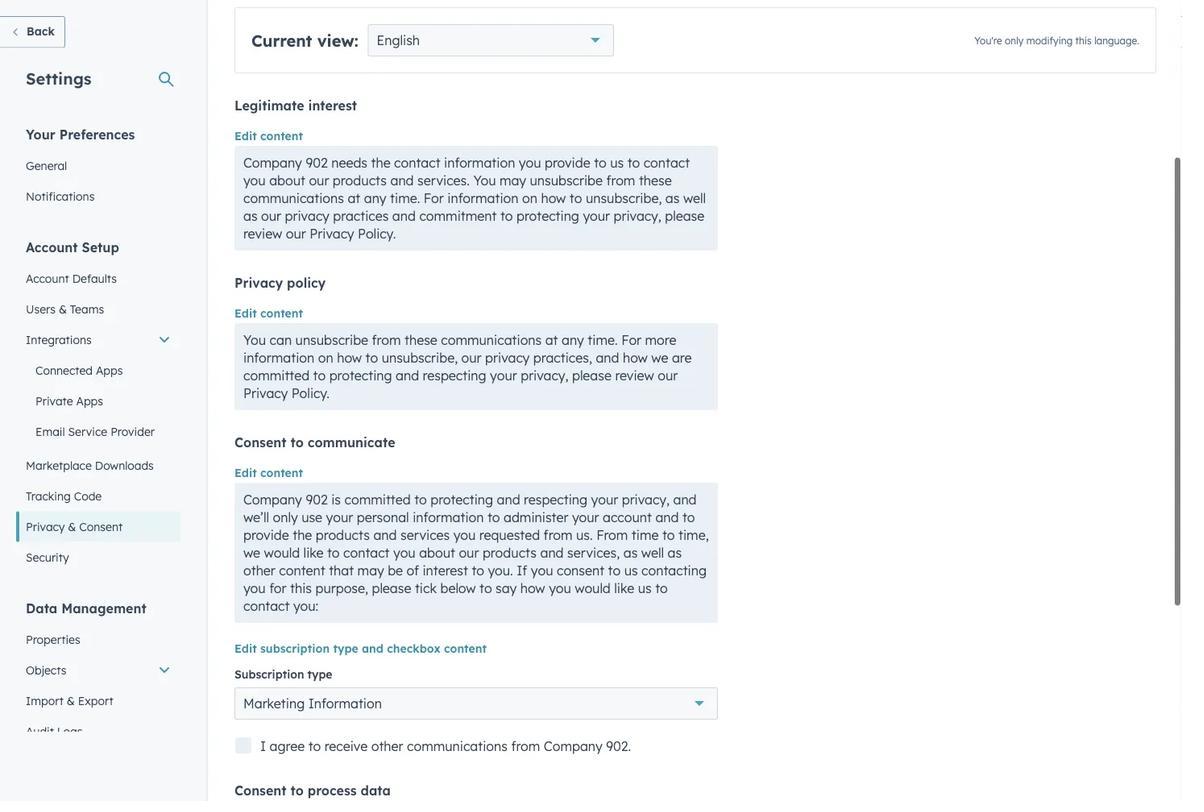 Task type: vqa. For each thing, say whether or not it's contained in the screenshot.
here
no



Task type: locate. For each thing, give the bounding box(es) containing it.
needs
[[331, 155, 368, 171]]

review
[[243, 226, 282, 242], [615, 368, 654, 384]]

any up the practices,
[[562, 332, 584, 348]]

0 horizontal spatial like
[[303, 545, 324, 561]]

communications inside you can unsubscribe from these communications at any time. for more information on how to unsubscribe, our privacy practices, and how we are committed to protecting and respecting your privacy, please review our privacy policy.
[[441, 332, 542, 348]]

these inside you can unsubscribe from these communications at any time. for more information on how to unsubscribe, our privacy practices, and how we are committed to protecting and respecting your privacy, please review our privacy policy.
[[405, 332, 437, 348]]

we down more
[[651, 350, 668, 366]]

edit down privacy policy
[[235, 306, 257, 320]]

1 vertical spatial you
[[243, 332, 266, 348]]

other up for
[[243, 563, 275, 579]]

import
[[26, 694, 64, 708]]

1 horizontal spatial respecting
[[524, 492, 588, 508]]

privacy
[[285, 208, 330, 224], [485, 350, 530, 366]]

unsubscribe
[[530, 172, 603, 189], [295, 332, 368, 348]]

you left can
[[243, 332, 266, 348]]

modifying
[[1027, 35, 1073, 47]]

2 vertical spatial us
[[638, 580, 652, 596]]

0 horizontal spatial privacy
[[285, 208, 330, 224]]

edit for you can unsubscribe from these communications at any time. for more information on how to unsubscribe, our privacy practices, and how we are committed to protecting and respecting your privacy, please review our privacy policy.
[[235, 306, 257, 320]]

may inside the 'company 902 needs the contact information you provide to us to contact you about our products and services. you may unsubscribe from these communications at any time. for information on how to unsubscribe, as well as our privacy practices and commitment to protecting your privacy, please review our privacy policy.'
[[500, 172, 526, 189]]

company inside company 902 is committed to protecting and respecting your privacy, and we'll only use your personal information to administer your account and to provide the products and services you requested from us. from time to time, we would like to contact you about our products and services, as well as other content that may be of interest to you. if you consent to us contacting you for this purpose, please tick below to say how you would like us to contact you:
[[243, 492, 302, 508]]

provide
[[545, 155, 591, 171], [243, 527, 289, 543]]

policy. down practices
[[358, 226, 396, 242]]

0 vertical spatial respecting
[[423, 368, 486, 384]]

0 vertical spatial time.
[[390, 190, 420, 206]]

review up privacy policy
[[243, 226, 282, 242]]

& left the export
[[67, 694, 75, 708]]

company 902 needs the contact information you provide to us to contact you about our products and services. you may unsubscribe from these communications at any time. for information on how to unsubscribe, as well as our privacy practices and commitment to protecting your privacy, please review our privacy policy.
[[243, 155, 706, 242]]

privacy left practices
[[285, 208, 330, 224]]

2 vertical spatial &
[[67, 694, 75, 708]]

2 edit from the top
[[235, 306, 257, 320]]

email service provider
[[35, 424, 155, 438]]

marketplace downloads link
[[16, 450, 181, 481]]

policy. inside you can unsubscribe from these communications at any time. for more information on how to unsubscribe, our privacy practices, and how we are committed to protecting and respecting your privacy, please review our privacy policy.
[[292, 385, 330, 401]]

0 vertical spatial we
[[651, 350, 668, 366]]

at inside you can unsubscribe from these communications at any time. for more information on how to unsubscribe, our privacy practices, and how we are committed to protecting and respecting your privacy, please review our privacy policy.
[[545, 332, 558, 348]]

0 vertical spatial only
[[1005, 35, 1024, 47]]

products down needs
[[333, 172, 387, 189]]

apps up the service
[[76, 394, 103, 408]]

committed inside you can unsubscribe from these communications at any time. for more information on how to unsubscribe, our privacy practices, and how we are committed to protecting and respecting your privacy, please review our privacy policy.
[[243, 368, 310, 384]]

1 vertical spatial apps
[[76, 394, 103, 408]]

& inside data management element
[[67, 694, 75, 708]]

3 edit from the top
[[235, 466, 257, 480]]

902 left needs
[[306, 155, 328, 171]]

0 horizontal spatial any
[[364, 190, 387, 206]]

the down use
[[293, 527, 312, 543]]

tracking code
[[26, 489, 102, 503]]

unsubscribe inside you can unsubscribe from these communications at any time. for more information on how to unsubscribe, our privacy practices, and how we are committed to protecting and respecting your privacy, please review our privacy policy.
[[295, 332, 368, 348]]

for down services. on the left top
[[424, 190, 444, 206]]

company 902 is committed to protecting and respecting your privacy, and we'll only use your personal information to administer your account and to provide the products and services you requested from us. from time to time, we would like to contact you about our products and services, as well as other content that may be of interest to you. if you consent to us contacting you for this purpose, please tick below to say how you would like us to contact you:
[[243, 492, 709, 614]]

1 vertical spatial type
[[308, 667, 333, 681]]

company down the "legitimate"
[[243, 155, 302, 171]]

1 vertical spatial company
[[243, 492, 302, 508]]

1 horizontal spatial at
[[545, 332, 558, 348]]

privacy inside you can unsubscribe from these communications at any time. for more information on how to unsubscribe, our privacy practices, and how we are committed to protecting and respecting your privacy, please review our privacy policy.
[[485, 350, 530, 366]]

1 horizontal spatial privacy
[[485, 350, 530, 366]]

1 edit content from the top
[[235, 129, 303, 143]]

content for legitimate
[[260, 129, 303, 143]]

consent
[[557, 563, 605, 579]]

0 horizontal spatial this
[[290, 580, 312, 596]]

& for consent
[[68, 519, 76, 534]]

0 horizontal spatial only
[[273, 509, 298, 525]]

2 vertical spatial edit content
[[235, 466, 303, 480]]

type up the marketing information
[[308, 667, 333, 681]]

0 horizontal spatial would
[[264, 545, 300, 561]]

type
[[333, 642, 358, 656], [308, 667, 333, 681]]

1 horizontal spatial these
[[639, 172, 672, 189]]

1 account from the top
[[26, 239, 78, 255]]

only inside company 902 is committed to protecting and respecting your privacy, and we'll only use your personal information to administer your account and to provide the products and services you requested from us. from time to time, we would like to contact you about our products and services, as well as other content that may be of interest to you. if you consent to us contacting you for this purpose, please tick below to say how you would like us to contact you:
[[273, 509, 298, 525]]

time. up the practices,
[[588, 332, 618, 348]]

privacy down can
[[243, 385, 288, 401]]

0 horizontal spatial type
[[308, 667, 333, 681]]

& down the "tracking code"
[[68, 519, 76, 534]]

0 vertical spatial well
[[683, 190, 706, 206]]

content right checkbox
[[444, 642, 487, 656]]

consent down tracking code link
[[79, 519, 123, 534]]

privacy left the practices,
[[485, 350, 530, 366]]

marketplace
[[26, 458, 92, 472]]

the inside company 902 is committed to protecting and respecting your privacy, and we'll only use your personal information to administer your account and to provide the products and services you requested from us. from time to time, we would like to contact you about our products and services, as well as other content that may be of interest to you. if you consent to us contacting you for this purpose, please tick below to say how you would like us to contact you:
[[293, 527, 312, 543]]

4 edit from the top
[[235, 642, 257, 656]]

1 horizontal spatial review
[[615, 368, 654, 384]]

1 vertical spatial would
[[575, 580, 611, 596]]

0 horizontal spatial unsubscribe
[[295, 332, 368, 348]]

like down use
[[303, 545, 324, 561]]

we down we'll
[[243, 545, 260, 561]]

consent down i
[[235, 783, 287, 799]]

1 horizontal spatial on
[[522, 190, 538, 206]]

1 horizontal spatial for
[[621, 332, 642, 348]]

1 vertical spatial the
[[293, 527, 312, 543]]

unsubscribe,
[[586, 190, 662, 206], [382, 350, 458, 366]]

logs
[[57, 724, 83, 738]]

1 horizontal spatial like
[[614, 580, 634, 596]]

1 horizontal spatial policy.
[[358, 226, 396, 242]]

our inside company 902 is committed to protecting and respecting your privacy, and we'll only use your personal information to administer your account and to provide the products and services you requested from us. from time to time, we would like to contact you about our products and services, as well as other content that may be of interest to you. if you consent to us contacting you for this purpose, please tick below to say how you would like us to contact you:
[[459, 545, 479, 561]]

audit logs
[[26, 724, 83, 738]]

edit
[[235, 129, 257, 143], [235, 306, 257, 320], [235, 466, 257, 480], [235, 642, 257, 656]]

1 horizontal spatial the
[[371, 155, 391, 171]]

content up for
[[279, 563, 325, 579]]

0 vertical spatial privacy
[[285, 208, 330, 224]]

account setup
[[26, 239, 119, 255]]

edit up subscription
[[235, 642, 257, 656]]

the right needs
[[371, 155, 391, 171]]

2 account from the top
[[26, 271, 69, 285]]

about down legitimate interest
[[269, 172, 305, 189]]

1 vertical spatial this
[[290, 580, 312, 596]]

content down the "legitimate"
[[260, 129, 303, 143]]

may inside company 902 is committed to protecting and respecting your privacy, and we'll only use your personal information to administer your account and to provide the products and services you requested from us. from time to time, we would like to contact you about our products and services, as well as other content that may be of interest to you. if you consent to us contacting you for this purpose, please tick below to say how you would like us to contact you:
[[358, 563, 384, 579]]

0 horizontal spatial the
[[293, 527, 312, 543]]

0 vertical spatial would
[[264, 545, 300, 561]]

other right receive
[[371, 738, 403, 754]]

your
[[583, 208, 610, 224], [490, 368, 517, 384], [591, 492, 618, 508], [326, 509, 353, 525], [572, 509, 599, 525]]

edit content button for company 902 is committed to protecting and respecting your privacy, and we'll only use your personal information to administer your account and to provide the products and services you requested from us. from time to time, we would like to contact you about our products and services, as well as other content that may be of interest to you. if you consent to us contacting you for this purpose, please tick below to say how you would like us to contact you:
[[235, 463, 303, 483]]

1 vertical spatial at
[[545, 332, 558, 348]]

1 vertical spatial only
[[273, 509, 298, 525]]

3 edit content button from the top
[[235, 463, 303, 483]]

interest
[[308, 98, 357, 114], [423, 563, 468, 579]]

communications up the practices,
[[441, 332, 542, 348]]

account up account defaults
[[26, 239, 78, 255]]

time. inside you can unsubscribe from these communications at any time. for more information on how to unsubscribe, our privacy practices, and how we are committed to protecting and respecting your privacy, please review our privacy policy.
[[588, 332, 618, 348]]

902 inside company 902 is committed to protecting and respecting your privacy, and we'll only use your personal information to administer your account and to provide the products and services you requested from us. from time to time, we would like to contact you about our products and services, as well as other content that may be of interest to you. if you consent to us contacting you for this purpose, please tick below to say how you would like us to contact you:
[[306, 492, 328, 508]]

1 vertical spatial like
[[614, 580, 634, 596]]

would up for
[[264, 545, 300, 561]]

content down "consent to communicate"
[[260, 466, 303, 480]]

as
[[666, 190, 680, 206], [243, 208, 258, 224], [624, 545, 638, 561], [668, 545, 682, 561]]

1 vertical spatial account
[[26, 271, 69, 285]]

0 vertical spatial edit content button
[[235, 127, 303, 146]]

edit content button for you can unsubscribe from these communications at any time. for more information on how to unsubscribe, our privacy practices, and how we are committed to protecting and respecting your privacy, please review our privacy policy.
[[235, 304, 303, 323]]

902 inside the 'company 902 needs the contact information you provide to us to contact you about our products and services. you may unsubscribe from these communications at any time. for information on how to unsubscribe, as well as our privacy practices and commitment to protecting your privacy, please review our privacy policy.'
[[306, 155, 328, 171]]

1 edit content button from the top
[[235, 127, 303, 146]]

privacy,
[[614, 208, 662, 224], [521, 368, 569, 384], [622, 492, 670, 508]]

unsubscribe, inside you can unsubscribe from these communications at any time. for more information on how to unsubscribe, our privacy practices, and how we are committed to protecting and respecting your privacy, please review our privacy policy.
[[382, 350, 458, 366]]

respecting
[[423, 368, 486, 384], [524, 492, 588, 508]]

interest inside company 902 is committed to protecting and respecting your privacy, and we'll only use your personal information to administer your account and to provide the products and services you requested from us. from time to time, we would like to contact you about our products and services, as well as other content that may be of interest to you. if you consent to us contacting you for this purpose, please tick below to say how you would like us to contact you:
[[423, 563, 468, 579]]

please inside you can unsubscribe from these communications at any time. for more information on how to unsubscribe, our privacy practices, and how we are committed to protecting and respecting your privacy, please review our privacy policy.
[[572, 368, 612, 384]]

practices,
[[533, 350, 592, 366]]

integrations
[[26, 332, 92, 347]]

edit content button down the "legitimate"
[[235, 127, 303, 146]]

this inside company 902 is committed to protecting and respecting your privacy, and we'll only use your personal information to administer your account and to provide the products and services you requested from us. from time to time, we would like to contact you about our products and services, as well as other content that may be of interest to you. if you consent to us contacting you for this purpose, please tick below to say how you would like us to contact you:
[[290, 580, 312, 596]]

time. down services. on the left top
[[390, 190, 420, 206]]

unsubscribe, inside the 'company 902 needs the contact information you provide to us to contact you about our products and services. you may unsubscribe from these communications at any time. for information on how to unsubscribe, as well as our privacy practices and commitment to protecting your privacy, please review our privacy policy.'
[[586, 190, 662, 206]]

your preferences
[[26, 126, 135, 142]]

3 edit content from the top
[[235, 466, 303, 480]]

902 up use
[[306, 492, 328, 508]]

0 vertical spatial on
[[522, 190, 538, 206]]

0 vertical spatial 902
[[306, 155, 328, 171]]

information up commitment
[[448, 190, 519, 206]]

would down consent
[[575, 580, 611, 596]]

at up the practices,
[[545, 332, 558, 348]]

1 vertical spatial &
[[68, 519, 76, 534]]

to
[[594, 155, 607, 171], [628, 155, 640, 171], [570, 190, 582, 206], [500, 208, 513, 224], [366, 350, 378, 366], [313, 368, 326, 384], [291, 434, 304, 451], [414, 492, 427, 508], [488, 509, 500, 525], [683, 509, 695, 525], [662, 527, 675, 543], [327, 545, 340, 561], [472, 563, 484, 579], [608, 563, 621, 579], [480, 580, 492, 596], [655, 580, 668, 596], [308, 738, 321, 754], [291, 783, 304, 799]]

privacy, inside you can unsubscribe from these communications at any time. for more information on how to unsubscribe, our privacy practices, and how we are committed to protecting and respecting your privacy, please review our privacy policy.
[[521, 368, 569, 384]]

well inside company 902 is committed to protecting and respecting your privacy, and we'll only use your personal information to administer your account and to provide the products and services you requested from us. from time to time, we would like to contact you about our products and services, as well as other content that may be of interest to you. if you consent to us contacting you for this purpose, please tick below to say how you would like us to contact you:
[[641, 545, 664, 561]]

1 edit from the top
[[235, 129, 257, 143]]

0 vertical spatial may
[[500, 172, 526, 189]]

1 horizontal spatial please
[[572, 368, 612, 384]]

1 902 from the top
[[306, 155, 328, 171]]

these inside the 'company 902 needs the contact information you provide to us to contact you about our products and services. you may unsubscribe from these communications at any time. for information on how to unsubscribe, as well as our privacy practices and commitment to protecting your privacy, please review our privacy policy.'
[[639, 172, 672, 189]]

policy.
[[358, 226, 396, 242], [292, 385, 330, 401]]

0 horizontal spatial policy.
[[292, 385, 330, 401]]

communications down needs
[[243, 190, 344, 206]]

1 vertical spatial provide
[[243, 527, 289, 543]]

content up can
[[260, 306, 303, 320]]

unsubscribe inside the 'company 902 needs the contact information you provide to us to contact you about our products and services. you may unsubscribe from these communications at any time. for information on how to unsubscribe, as well as our privacy practices and commitment to protecting your privacy, please review our privacy policy.'
[[530, 172, 603, 189]]

time. inside the 'company 902 needs the contact information you provide to us to contact you about our products and services. you may unsubscribe from these communications at any time. for information on how to unsubscribe, as well as our privacy practices and commitment to protecting your privacy, please review our privacy policy.'
[[390, 190, 420, 206]]

1 vertical spatial privacy,
[[521, 368, 569, 384]]

you're only modifying this language.
[[975, 35, 1140, 47]]

your inside you can unsubscribe from these communications at any time. for more information on how to unsubscribe, our privacy practices, and how we are committed to protecting and respecting your privacy, please review our privacy policy.
[[490, 368, 517, 384]]

about down services
[[419, 545, 455, 561]]

other inside company 902 is committed to protecting and respecting your privacy, and we'll only use your personal information to administer your account and to provide the products and services you requested from us. from time to time, we would like to contact you about our products and services, as well as other content that may be of interest to you. if you consent to us contacting you for this purpose, please tick below to say how you would like us to contact you:
[[243, 563, 275, 579]]

1 horizontal spatial time.
[[588, 332, 618, 348]]

protecting
[[517, 208, 579, 224], [329, 368, 392, 384], [431, 492, 493, 508]]

committed inside company 902 is committed to protecting and respecting your privacy, and we'll only use your personal information to administer your account and to provide the products and services you requested from us. from time to time, we would like to contact you about our products and services, as well as other content that may be of interest to you. if you consent to us contacting you for this purpose, please tick below to say how you would like us to contact you:
[[345, 492, 411, 508]]

1 vertical spatial policy.
[[292, 385, 330, 401]]

interest up the below
[[423, 563, 468, 579]]

1 vertical spatial about
[[419, 545, 455, 561]]

like down services,
[[614, 580, 634, 596]]

practices
[[333, 208, 389, 224]]

committed down can
[[243, 368, 310, 384]]

privacy inside you can unsubscribe from these communications at any time. for more information on how to unsubscribe, our privacy practices, and how we are committed to protecting and respecting your privacy, please review our privacy policy.
[[243, 385, 288, 401]]

you
[[519, 155, 541, 171], [243, 172, 266, 189], [454, 527, 476, 543], [393, 545, 416, 561], [531, 563, 553, 579], [243, 580, 266, 596], [549, 580, 571, 596]]

agree
[[270, 738, 305, 754]]

for left more
[[621, 332, 642, 348]]

0 horizontal spatial please
[[372, 580, 411, 596]]

2 vertical spatial edit content button
[[235, 463, 303, 483]]

information
[[308, 696, 382, 712]]

for
[[269, 580, 287, 596]]

edit content button up can
[[235, 304, 303, 323]]

edit subscription type and checkbox content
[[235, 642, 487, 656]]

privacy up security
[[26, 519, 65, 534]]

at up practices
[[348, 190, 361, 206]]

1 vertical spatial on
[[318, 350, 333, 366]]

committed up personal
[[345, 492, 411, 508]]

2 horizontal spatial please
[[665, 208, 705, 224]]

1 horizontal spatial provide
[[545, 155, 591, 171]]

products inside the 'company 902 needs the contact information you provide to us to contact you about our products and services. you may unsubscribe from these communications at any time. for information on how to unsubscribe, as well as our privacy practices and commitment to protecting your privacy, please review our privacy policy.'
[[333, 172, 387, 189]]

1 horizontal spatial would
[[575, 580, 611, 596]]

edit content button up we'll
[[235, 463, 303, 483]]

and
[[390, 172, 414, 189], [392, 208, 416, 224], [596, 350, 619, 366], [396, 368, 419, 384], [497, 492, 520, 508], [673, 492, 697, 508], [656, 509, 679, 525], [373, 527, 397, 543], [540, 545, 564, 561], [362, 642, 384, 656]]

on
[[522, 190, 538, 206], [318, 350, 333, 366]]

902.
[[606, 738, 631, 754]]

commitment
[[419, 208, 497, 224]]

consent
[[235, 434, 287, 451], [79, 519, 123, 534], [235, 783, 287, 799]]

administer
[[504, 509, 569, 525]]

requested
[[479, 527, 540, 543]]

company inside the 'company 902 needs the contact information you provide to us to contact you about our products and services. you may unsubscribe from these communications at any time. for information on how to unsubscribe, as well as our privacy practices and commitment to protecting your privacy, please review our privacy policy.'
[[243, 155, 302, 171]]

your inside the 'company 902 needs the contact information you provide to us to contact you about our products and services. you may unsubscribe from these communications at any time. for information on how to unsubscribe, as well as our privacy practices and commitment to protecting your privacy, please review our privacy policy.'
[[583, 208, 610, 224]]

information down can
[[243, 350, 315, 366]]

1 vertical spatial committed
[[345, 492, 411, 508]]

apps for private apps
[[76, 394, 103, 408]]

1 horizontal spatial other
[[371, 738, 403, 754]]

downloads
[[95, 458, 154, 472]]

company
[[243, 155, 302, 171], [243, 492, 302, 508], [544, 738, 603, 754]]

this up the you:
[[290, 580, 312, 596]]

company left "902." on the right bottom of page
[[544, 738, 603, 754]]

902
[[306, 155, 328, 171], [306, 492, 328, 508]]

any inside you can unsubscribe from these communications at any time. for more information on how to unsubscribe, our privacy practices, and how we are committed to protecting and respecting your privacy, please review our privacy policy.
[[562, 332, 584, 348]]

policy. up "consent to communicate"
[[292, 385, 330, 401]]

0 horizontal spatial for
[[424, 190, 444, 206]]

1 vertical spatial other
[[371, 738, 403, 754]]

edit inside edit subscription type and checkbox content button
[[235, 642, 257, 656]]

1 vertical spatial any
[[562, 332, 584, 348]]

about
[[269, 172, 305, 189], [419, 545, 455, 561]]

us inside the 'company 902 needs the contact information you provide to us to contact you about our products and services. you may unsubscribe from these communications at any time. for information on how to unsubscribe, as well as our privacy practices and commitment to protecting your privacy, please review our privacy policy.'
[[610, 155, 624, 171]]

edit up we'll
[[235, 466, 257, 480]]

902 for your
[[306, 492, 328, 508]]

edit down the "legitimate"
[[235, 129, 257, 143]]

time,
[[679, 527, 709, 543]]

account
[[603, 509, 652, 525]]

0 horizontal spatial other
[[243, 563, 275, 579]]

setup
[[82, 239, 119, 255]]

tracking
[[26, 489, 71, 503]]

0 vertical spatial interest
[[308, 98, 357, 114]]

0 vertical spatial at
[[348, 190, 361, 206]]

1 vertical spatial consent
[[79, 519, 123, 534]]

you:
[[293, 598, 319, 614]]

users
[[26, 302, 56, 316]]

audit logs link
[[16, 716, 181, 747]]

0 vertical spatial any
[[364, 190, 387, 206]]

1 vertical spatial 902
[[306, 492, 328, 508]]

0 horizontal spatial may
[[358, 563, 384, 579]]

edit content button for company 902 needs the contact information you provide to us to contact you about our products and services. you may unsubscribe from these communications at any time. for information on how to unsubscribe, as well as our privacy practices and commitment to protecting your privacy, please review our privacy policy.
[[235, 127, 303, 146]]

how inside the 'company 902 needs the contact information you provide to us to contact you about our products and services. you may unsubscribe from these communications at any time. for information on how to unsubscribe, as well as our privacy practices and commitment to protecting your privacy, please review our privacy policy.'
[[541, 190, 566, 206]]

only right the you're
[[1005, 35, 1024, 47]]

committed
[[243, 368, 310, 384], [345, 492, 411, 508]]

us.
[[576, 527, 593, 543]]

0 vertical spatial review
[[243, 226, 282, 242]]

privacy policy
[[235, 275, 326, 291]]

communications down "marketing information" popup button at the bottom of the page
[[407, 738, 508, 754]]

that
[[329, 563, 354, 579]]

2 edit content from the top
[[235, 306, 303, 320]]

only left use
[[273, 509, 298, 525]]

2 vertical spatial communications
[[407, 738, 508, 754]]

consent for consent to communicate
[[235, 434, 287, 451]]

notifications link
[[16, 181, 181, 212]]

respecting inside company 902 is committed to protecting and respecting your privacy, and we'll only use your personal information to administer your account and to provide the products and services you requested from us. from time to time, we would like to contact you about our products and services, as well as other content that may be of interest to you. if you consent to us contacting you for this purpose, please tick below to say how you would like us to contact you:
[[524, 492, 588, 508]]

0 vertical spatial consent
[[235, 434, 287, 451]]

1 vertical spatial unsubscribe
[[295, 332, 368, 348]]

1 horizontal spatial about
[[419, 545, 455, 561]]

review down more
[[615, 368, 654, 384]]

edit content up we'll
[[235, 466, 303, 480]]

&
[[59, 302, 67, 316], [68, 519, 76, 534], [67, 694, 75, 708]]

edit content button
[[235, 127, 303, 146], [235, 304, 303, 323], [235, 463, 303, 483]]

1 vertical spatial edit content button
[[235, 304, 303, 323]]

data
[[26, 600, 57, 616]]

0 vertical spatial communications
[[243, 190, 344, 206]]

1 horizontal spatial any
[[562, 332, 584, 348]]

from inside company 902 is committed to protecting and respecting your privacy, and we'll only use your personal information to administer your account and to provide the products and services you requested from us. from time to time, we would like to contact you about our products and services, as well as other content that may be of interest to you. if you consent to us contacting you for this purpose, please tick below to say how you would like us to contact you:
[[544, 527, 573, 543]]

0 vertical spatial other
[[243, 563, 275, 579]]

may right services. on the left top
[[500, 172, 526, 189]]

our
[[309, 172, 329, 189], [261, 208, 281, 224], [286, 226, 306, 242], [461, 350, 482, 366], [658, 368, 678, 384], [459, 545, 479, 561]]

security link
[[16, 542, 181, 573]]

subscription
[[260, 642, 330, 656]]

2 902 from the top
[[306, 492, 328, 508]]

0 vertical spatial apps
[[96, 363, 123, 377]]

products up the that
[[316, 527, 370, 543]]

your
[[26, 126, 55, 142]]

1 vertical spatial respecting
[[524, 492, 588, 508]]

information up services
[[413, 509, 484, 525]]

0 vertical spatial committed
[[243, 368, 310, 384]]

0 horizontal spatial interest
[[308, 98, 357, 114]]

from
[[606, 172, 635, 189], [372, 332, 401, 348], [544, 527, 573, 543], [511, 738, 540, 754]]

& right 'users'
[[59, 302, 67, 316]]

export
[[78, 694, 113, 708]]

0 vertical spatial privacy,
[[614, 208, 662, 224]]

1 horizontal spatial type
[[333, 642, 358, 656]]

1 vertical spatial for
[[621, 332, 642, 348]]

1 vertical spatial these
[[405, 332, 437, 348]]

apps down integrations button
[[96, 363, 123, 377]]

privacy, inside company 902 is committed to protecting and respecting your privacy, and we'll only use your personal information to administer your account and to provide the products and services you requested from us. from time to time, we would like to contact you about our products and services, as well as other content that may be of interest to you. if you consent to us contacting you for this purpose, please tick below to say how you would like us to contact you:
[[622, 492, 670, 508]]

purpose,
[[315, 580, 368, 596]]

edit content up can
[[235, 306, 303, 320]]

edit content for you can unsubscribe from these communications at any time. for more information on how to unsubscribe, our privacy practices, and how we are committed to protecting and respecting your privacy, please review our privacy policy.
[[235, 306, 303, 320]]

for
[[424, 190, 444, 206], [621, 332, 642, 348]]

products down requested
[[483, 545, 537, 561]]

apps
[[96, 363, 123, 377], [76, 394, 103, 408]]

1 vertical spatial may
[[358, 563, 384, 579]]

the inside the 'company 902 needs the contact information you provide to us to contact you about our products and services. you may unsubscribe from these communications at any time. for information on how to unsubscribe, as well as our privacy practices and commitment to protecting your privacy, please review our privacy policy.'
[[371, 155, 391, 171]]

account
[[26, 239, 78, 255], [26, 271, 69, 285]]

0 horizontal spatial these
[[405, 332, 437, 348]]

0 vertical spatial like
[[303, 545, 324, 561]]

edit content down the "legitimate"
[[235, 129, 303, 143]]

would
[[264, 545, 300, 561], [575, 580, 611, 596]]

0 vertical spatial products
[[333, 172, 387, 189]]

consent for consent to process data
[[235, 783, 287, 799]]

1 horizontal spatial this
[[1076, 35, 1092, 47]]

interest up needs
[[308, 98, 357, 114]]

1 vertical spatial well
[[641, 545, 664, 561]]

1 horizontal spatial well
[[683, 190, 706, 206]]

2 edit content button from the top
[[235, 304, 303, 323]]

& for teams
[[59, 302, 67, 316]]

0 horizontal spatial review
[[243, 226, 282, 242]]

may left be
[[358, 563, 384, 579]]

edit content for company 902 is committed to protecting and respecting your privacy, and we'll only use your personal information to administer your account and to provide the products and services you requested from us. from time to time, we would like to contact you about our products and services, as well as other content that may be of interest to you. if you consent to us contacting you for this purpose, please tick below to say how you would like us to contact you:
[[235, 466, 303, 480]]

you
[[473, 172, 496, 189], [243, 332, 266, 348]]

content
[[260, 129, 303, 143], [260, 306, 303, 320], [260, 466, 303, 480], [279, 563, 325, 579], [444, 642, 487, 656]]

company up we'll
[[243, 492, 302, 508]]

you right services. on the left top
[[473, 172, 496, 189]]

privacy down practices
[[310, 226, 354, 242]]

account up 'users'
[[26, 271, 69, 285]]

well
[[683, 190, 706, 206], [641, 545, 664, 561]]

0 vertical spatial us
[[610, 155, 624, 171]]

and inside button
[[362, 642, 384, 656]]

products
[[333, 172, 387, 189], [316, 527, 370, 543], [483, 545, 537, 561]]

0 horizontal spatial on
[[318, 350, 333, 366]]

us
[[610, 155, 624, 171], [624, 563, 638, 579], [638, 580, 652, 596]]

marketing information
[[243, 696, 382, 712]]

any up practices
[[364, 190, 387, 206]]

type right subscription
[[333, 642, 358, 656]]

account defaults link
[[16, 263, 181, 294]]

this left language.
[[1076, 35, 1092, 47]]

consent up we'll
[[235, 434, 287, 451]]

how
[[541, 190, 566, 206], [337, 350, 362, 366], [623, 350, 648, 366], [520, 580, 545, 596]]



Task type: describe. For each thing, give the bounding box(es) containing it.
marketplace downloads
[[26, 458, 154, 472]]

services.
[[417, 172, 470, 189]]

about inside company 902 is committed to protecting and respecting your privacy, and we'll only use your personal information to administer your account and to provide the products and services you requested from us. from time to time, we would like to contact you about our products and services, as well as other content that may be of interest to you. if you consent to us contacting you for this purpose, please tick below to say how you would like us to contact you:
[[419, 545, 455, 561]]

private apps
[[35, 394, 103, 408]]

protecting inside the 'company 902 needs the contact information you provide to us to contact you about our products and services. you may unsubscribe from these communications at any time. for information on how to unsubscribe, as well as our privacy practices and commitment to protecting your privacy, please review our privacy policy.'
[[517, 208, 579, 224]]

back
[[27, 24, 55, 38]]

data management element
[[16, 599, 181, 747]]

2 vertical spatial products
[[483, 545, 537, 561]]

process
[[308, 783, 357, 799]]

on inside the 'company 902 needs the contact information you provide to us to contact you about our products and services. you may unsubscribe from these communications at any time. for information on how to unsubscribe, as well as our privacy practices and commitment to protecting your privacy, please review our privacy policy.'
[[522, 190, 538, 206]]

how inside company 902 is committed to protecting and respecting your privacy, and we'll only use your personal information to administer your account and to provide the products and services you requested from us. from time to time, we would like to contact you about our products and services, as well as other content that may be of interest to you. if you consent to us contacting you for this purpose, please tick below to say how you would like us to contact you:
[[520, 580, 545, 596]]

at inside the 'company 902 needs the contact information you provide to us to contact you about our products and services. you may unsubscribe from these communications at any time. for information on how to unsubscribe, as well as our privacy practices and commitment to protecting your privacy, please review our privacy policy.'
[[348, 190, 361, 206]]

please inside the 'company 902 needs the contact information you provide to us to contact you about our products and services. you may unsubscribe from these communications at any time. for information on how to unsubscribe, as well as our privacy practices and commitment to protecting your privacy, please review our privacy policy.'
[[665, 208, 705, 224]]

personal
[[357, 509, 409, 525]]

1 vertical spatial products
[[316, 527, 370, 543]]

you're
[[975, 35, 1002, 47]]

from inside the 'company 902 needs the contact information you provide to us to contact you about our products and services. you may unsubscribe from these communications at any time. for information on how to unsubscribe, as well as our privacy practices and commitment to protecting your privacy, please review our privacy policy.'
[[606, 172, 635, 189]]

english button
[[368, 24, 614, 56]]

properties
[[26, 632, 80, 646]]

protecting inside you can unsubscribe from these communications at any time. for more information on how to unsubscribe, our privacy practices, and how we are committed to protecting and respecting your privacy, please review our privacy policy.
[[329, 368, 392, 384]]

we inside you can unsubscribe from these communications at any time. for more information on how to unsubscribe, our privacy practices, and how we are committed to protecting and respecting your privacy, please review our privacy policy.
[[651, 350, 668, 366]]

on inside you can unsubscribe from these communications at any time. for more information on how to unsubscribe, our privacy practices, and how we are committed to protecting and respecting your privacy, please review our privacy policy.
[[318, 350, 333, 366]]

audit
[[26, 724, 54, 738]]

use
[[302, 509, 322, 525]]

security
[[26, 550, 69, 564]]

general link
[[16, 150, 181, 181]]

provider
[[111, 424, 155, 438]]

subscription
[[235, 667, 304, 681]]

i agree to receive other communications from company 902.
[[260, 738, 631, 754]]

1 vertical spatial us
[[624, 563, 638, 579]]

communications inside the 'company 902 needs the contact information you provide to us to contact you about our products and services. you may unsubscribe from these communications at any time. for information on how to unsubscribe, as well as our privacy practices and commitment to protecting your privacy, please review our privacy policy.'
[[243, 190, 344, 206]]

from inside you can unsubscribe from these communications at any time. for more information on how to unsubscribe, our privacy practices, and how we are committed to protecting and respecting your privacy, please review our privacy policy.
[[372, 332, 401, 348]]

privacy inside account setup element
[[26, 519, 65, 534]]

data
[[361, 783, 391, 799]]

you inside the 'company 902 needs the contact information you provide to us to contact you about our products and services. you may unsubscribe from these communications at any time. for information on how to unsubscribe, as well as our privacy practices and commitment to protecting your privacy, please review our privacy policy.'
[[473, 172, 496, 189]]

edit for company 902 needs the contact information you provide to us to contact you about our products and services. you may unsubscribe from these communications at any time. for information on how to unsubscribe, as well as our privacy practices and commitment to protecting your privacy, please review our privacy policy.
[[235, 129, 257, 143]]

communications for other
[[407, 738, 508, 754]]

services,
[[567, 545, 620, 561]]

legitimate
[[235, 98, 304, 114]]

objects
[[26, 663, 66, 677]]

privacy left policy
[[235, 275, 283, 291]]

users & teams
[[26, 302, 104, 316]]

provide inside company 902 is committed to protecting and respecting your privacy, and we'll only use your personal information to administer your account and to provide the products and services you requested from us. from time to time, we would like to contact you about our products and services, as well as other content that may be of interest to you. if you consent to us contacting you for this purpose, please tick below to say how you would like us to contact you:
[[243, 527, 289, 543]]

we inside company 902 is committed to protecting and respecting your privacy, and we'll only use your personal information to administer your account and to provide the products and services you requested from us. from time to time, we would like to contact you about our products and services, as well as other content that may be of interest to you. if you consent to us contacting you for this purpose, please tick below to say how you would like us to contact you:
[[243, 545, 260, 561]]

edit subscription type and checkbox content button
[[235, 639, 487, 658]]

we'll
[[243, 509, 269, 525]]

i
[[260, 738, 266, 754]]

below
[[440, 580, 476, 596]]

defaults
[[72, 271, 117, 285]]

review inside you can unsubscribe from these communications at any time. for more information on how to unsubscribe, our privacy practices, and how we are committed to protecting and respecting your privacy, please review our privacy policy.
[[615, 368, 654, 384]]

content for privacy
[[260, 306, 303, 320]]

tick
[[415, 580, 437, 596]]

information up services. on the left top
[[444, 155, 515, 171]]

& for export
[[67, 694, 75, 708]]

you can unsubscribe from these communications at any time. for more information on how to unsubscribe, our privacy practices, and how we are committed to protecting and respecting your privacy, please review our privacy policy.
[[243, 332, 692, 401]]

if
[[517, 563, 527, 579]]

say
[[496, 580, 517, 596]]

information inside company 902 is committed to protecting and respecting your privacy, and we'll only use your personal information to administer your account and to provide the products and services you requested from us. from time to time, we would like to contact you about our products and services, as well as other content that may be of interest to you. if you consent to us contacting you for this purpose, please tick below to say how you would like us to contact you:
[[413, 509, 484, 525]]

import & export
[[26, 694, 113, 708]]

code
[[74, 489, 102, 503]]

any inside the 'company 902 needs the contact information you provide to us to contact you about our products and services. you may unsubscribe from these communications at any time. for information on how to unsubscribe, as well as our privacy practices and commitment to protecting your privacy, please review our privacy policy.'
[[364, 190, 387, 206]]

legitimate interest
[[235, 98, 357, 114]]

language.
[[1095, 35, 1140, 47]]

settings
[[26, 68, 91, 88]]

services
[[401, 527, 450, 543]]

privacy & consent link
[[16, 511, 181, 542]]

1 horizontal spatial only
[[1005, 35, 1024, 47]]

account for account defaults
[[26, 271, 69, 285]]

of
[[407, 563, 419, 579]]

contacting
[[642, 563, 707, 579]]

your preferences element
[[16, 125, 181, 212]]

privacy & consent
[[26, 519, 123, 534]]

preferences
[[59, 126, 135, 142]]

review inside the 'company 902 needs the contact information you provide to us to contact you about our products and services. you may unsubscribe from these communications at any time. for information on how to unsubscribe, as well as our privacy practices and commitment to protecting your privacy, please review our privacy policy.'
[[243, 226, 282, 242]]

notifications
[[26, 189, 95, 203]]

view:
[[317, 30, 358, 50]]

policy
[[287, 275, 326, 291]]

be
[[388, 563, 403, 579]]

connected apps
[[35, 363, 123, 377]]

from
[[597, 527, 628, 543]]

objects button
[[16, 655, 181, 685]]

receive
[[325, 738, 368, 754]]

consent to communicate
[[235, 434, 395, 451]]

communicate
[[308, 434, 395, 451]]

policy. inside the 'company 902 needs the contact information you provide to us to contact you about our products and services. you may unsubscribe from these communications at any time. for information on how to unsubscribe, as well as our privacy practices and commitment to protecting your privacy, please review our privacy policy.'
[[358, 226, 396, 242]]

apps for connected apps
[[96, 363, 123, 377]]

account for account setup
[[26, 239, 78, 255]]

marketing information button
[[235, 687, 718, 720]]

connected apps link
[[16, 355, 181, 386]]

902 for our
[[306, 155, 328, 171]]

provide inside the 'company 902 needs the contact information you provide to us to contact you about our products and services. you may unsubscribe from these communications at any time. for information on how to unsubscribe, as well as our privacy practices and commitment to protecting your privacy, please review our privacy policy.'
[[545, 155, 591, 171]]

account defaults
[[26, 271, 117, 285]]

marketing
[[243, 696, 305, 712]]

you inside you can unsubscribe from these communications at any time. for more information on how to unsubscribe, our privacy practices, and how we are committed to protecting and respecting your privacy, please review our privacy policy.
[[243, 332, 266, 348]]

current
[[251, 30, 312, 50]]

management
[[61, 600, 146, 616]]

about inside the 'company 902 needs the contact information you provide to us to contact you about our products and services. you may unsubscribe from these communications at any time. for information on how to unsubscribe, as well as our privacy practices and commitment to protecting your privacy, please review our privacy policy.'
[[269, 172, 305, 189]]

privacy, inside the 'company 902 needs the contact information you provide to us to contact you about our products and services. you may unsubscribe from these communications at any time. for information on how to unsubscribe, as well as our privacy practices and commitment to protecting your privacy, please review our privacy policy.'
[[614, 208, 662, 224]]

content for consent
[[260, 466, 303, 480]]

information inside you can unsubscribe from these communications at any time. for more information on how to unsubscribe, our privacy practices, and how we are committed to protecting and respecting your privacy, please review our privacy policy.
[[243, 350, 315, 366]]

english
[[377, 32, 420, 48]]

respecting inside you can unsubscribe from these communications at any time. for more information on how to unsubscribe, our privacy practices, and how we are committed to protecting and respecting your privacy, please review our privacy policy.
[[423, 368, 486, 384]]

protecting inside company 902 is committed to protecting and respecting your privacy, and we'll only use your personal information to administer your account and to provide the products and services you requested from us. from time to time, we would like to contact you about our products and services, as well as other content that may be of interest to you. if you consent to us contacting you for this purpose, please tick below to say how you would like us to contact you:
[[431, 492, 493, 508]]

privacy inside the 'company 902 needs the contact information you provide to us to contact you about our products and services. you may unsubscribe from these communications at any time. for information on how to unsubscribe, as well as our privacy practices and commitment to protecting your privacy, please review our privacy policy.'
[[310, 226, 354, 242]]

back link
[[0, 16, 65, 48]]

consent inside account setup element
[[79, 519, 123, 534]]

company for you
[[243, 155, 302, 171]]

data management
[[26, 600, 146, 616]]

type inside edit subscription type and checkbox content button
[[333, 642, 358, 656]]

tracking code link
[[16, 481, 181, 511]]

for inside you can unsubscribe from these communications at any time. for more information on how to unsubscribe, our privacy practices, and how we are committed to protecting and respecting your privacy, please review our privacy policy.
[[621, 332, 642, 348]]

company for only
[[243, 492, 302, 508]]

privacy inside the 'company 902 needs the contact information you provide to us to contact you about our products and services. you may unsubscribe from these communications at any time. for information on how to unsubscribe, as well as our privacy practices and commitment to protecting your privacy, please review our privacy policy.'
[[285, 208, 330, 224]]

edit for company 902 is committed to protecting and respecting your privacy, and we'll only use your personal information to administer your account and to provide the products and services you requested from us. from time to time, we would like to contact you about our products and services, as well as other content that may be of interest to you. if you consent to us contacting you for this purpose, please tick below to say how you would like us to contact you:
[[235, 466, 257, 480]]

more
[[645, 332, 677, 348]]

edit content for company 902 needs the contact information you provide to us to contact you about our products and services. you may unsubscribe from these communications at any time. for information on how to unsubscribe, as well as our privacy practices and commitment to protecting your privacy, please review our privacy policy.
[[235, 129, 303, 143]]

time
[[632, 527, 659, 543]]

2 vertical spatial company
[[544, 738, 603, 754]]

content inside company 902 is committed to protecting and respecting your privacy, and we'll only use your personal information to administer your account and to provide the products and services you requested from us. from time to time, we would like to contact you about our products and services, as well as other content that may be of interest to you. if you consent to us contacting you for this purpose, please tick below to say how you would like us to contact you:
[[279, 563, 325, 579]]

email service provider link
[[16, 416, 181, 447]]

general
[[26, 158, 67, 172]]

account setup element
[[16, 238, 181, 573]]

for inside the 'company 902 needs the contact information you provide to us to contact you about our products and services. you may unsubscribe from these communications at any time. for information on how to unsubscribe, as well as our privacy practices and commitment to protecting your privacy, please review our privacy policy.'
[[424, 190, 444, 206]]

consent to process data
[[235, 783, 391, 799]]

connected
[[35, 363, 93, 377]]

teams
[[70, 302, 104, 316]]

communications for these
[[441, 332, 542, 348]]

private apps link
[[16, 386, 181, 416]]

well inside the 'company 902 needs the contact information you provide to us to contact you about our products and services. you may unsubscribe from these communications at any time. for information on how to unsubscribe, as well as our privacy practices and commitment to protecting your privacy, please review our privacy policy.'
[[683, 190, 706, 206]]

private
[[35, 394, 73, 408]]

0 vertical spatial this
[[1076, 35, 1092, 47]]

users & teams link
[[16, 294, 181, 324]]

please inside company 902 is committed to protecting and respecting your privacy, and we'll only use your personal information to administer your account and to provide the products and services you requested from us. from time to time, we would like to contact you about our products and services, as well as other content that may be of interest to you. if you consent to us contacting you for this purpose, please tick below to say how you would like us to contact you:
[[372, 580, 411, 596]]



